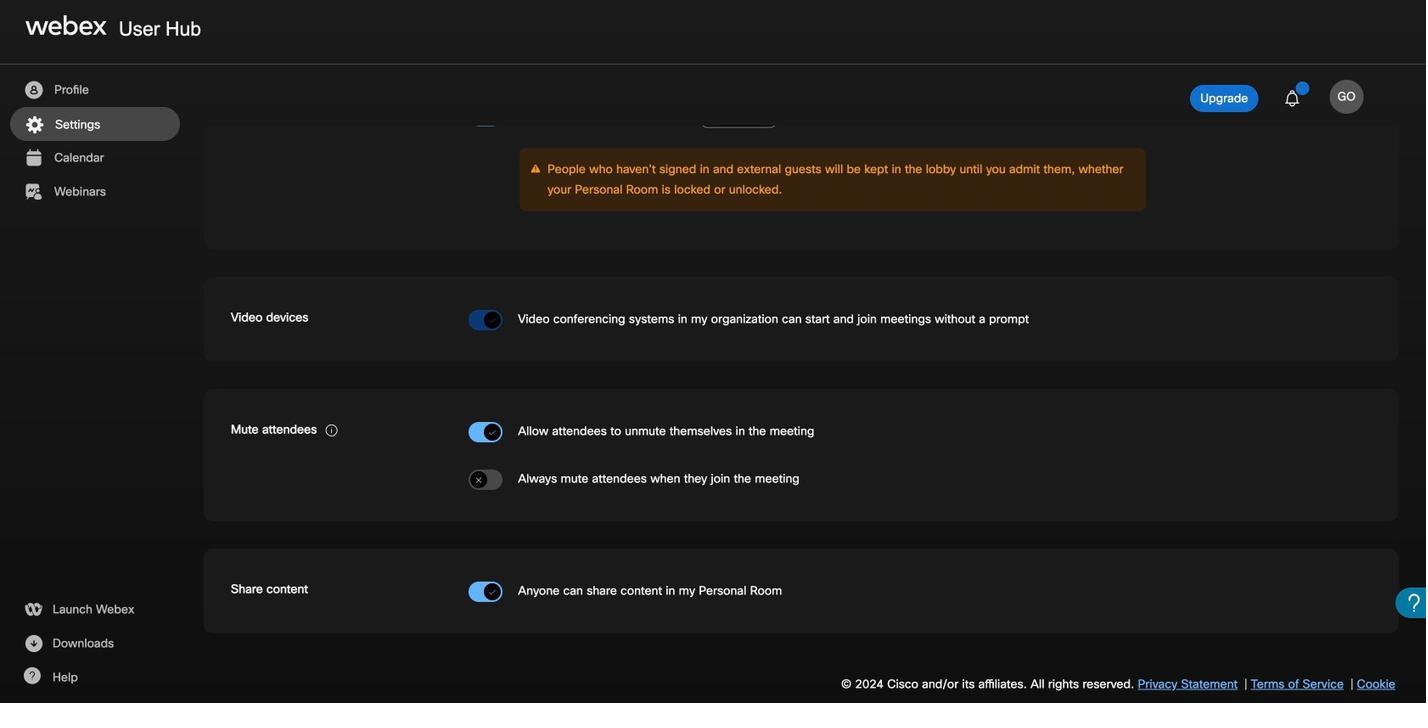 Task type: describe. For each thing, give the bounding box(es) containing it.
cisco webex image
[[25, 15, 107, 36]]

mds webinar_filled image
[[23, 182, 44, 202]]

mds webex helix filled image
[[23, 600, 44, 620]]

mds meetings_filled image
[[23, 148, 44, 168]]

automatically lock my meeting 5 minutes after the meeting starts. image
[[469, 106, 503, 126]]

mds content download_filled image
[[23, 634, 44, 654]]

1 mds check_bold image from the top
[[488, 315, 497, 326]]



Task type: vqa. For each thing, say whether or not it's contained in the screenshot.
mds settings_filled 'image'
yes



Task type: locate. For each thing, give the bounding box(es) containing it.
0 vertical spatial mds check_bold image
[[488, 315, 497, 326]]

mds cancel_bold image
[[475, 475, 483, 486]]

mds check_bold image
[[488, 315, 497, 326], [488, 587, 497, 598]]

mds check_bold image
[[488, 427, 497, 438]]

settings element
[[0, 0, 1427, 703]]

1 vertical spatial mds check_bold image
[[488, 587, 497, 598]]

ng help active image
[[23, 668, 41, 685]]

mds settings_filled image
[[24, 115, 45, 135]]

mds people circle_filled image
[[23, 80, 44, 100]]

2 mds check_bold image from the top
[[488, 587, 497, 598]]



